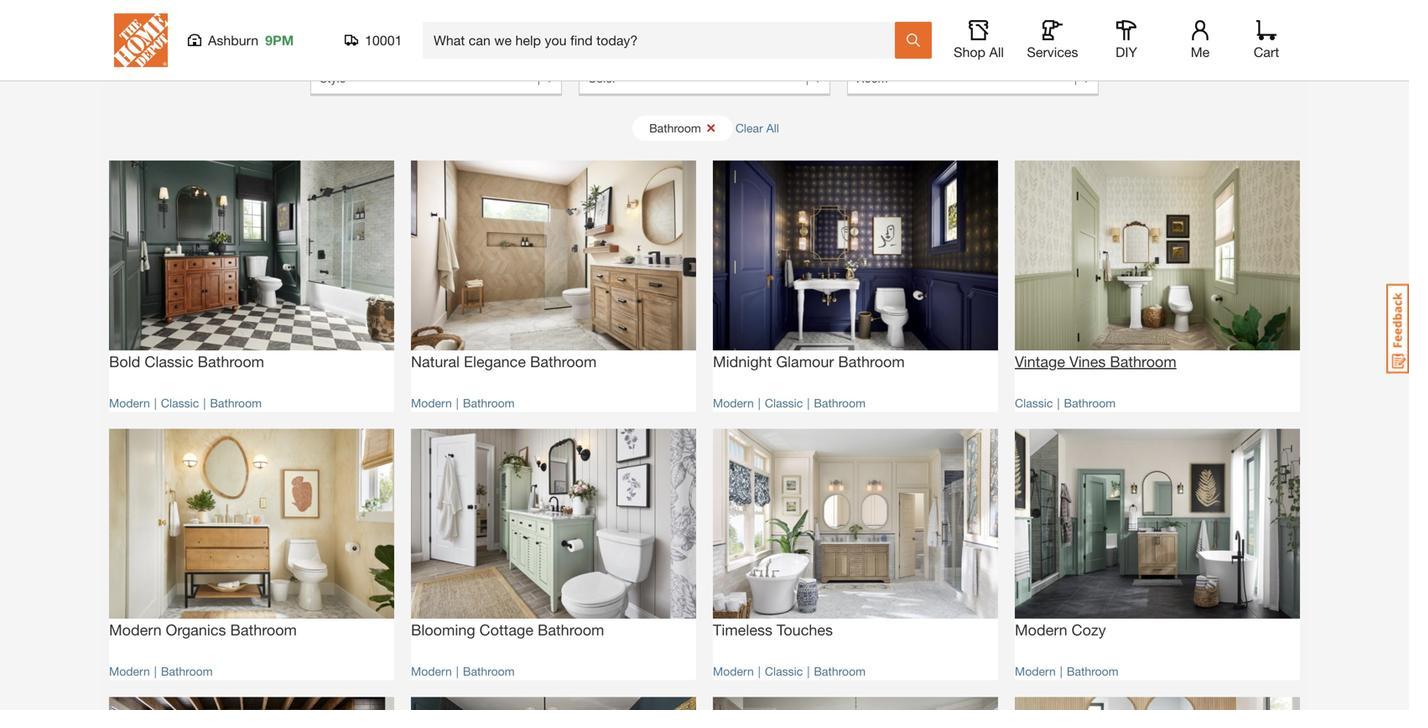 Task type: describe. For each thing, give the bounding box(es) containing it.
classic link down vintage
[[1015, 396, 1053, 410]]

glamour
[[777, 353, 834, 371]]

classic right bold
[[145, 353, 194, 371]]

cart
[[1254, 44, 1280, 60]]

classic link for touches
[[765, 665, 803, 679]]

blooming
[[411, 621, 476, 640]]

organics
[[166, 621, 226, 640]]

modern cozy
[[1015, 621, 1107, 640]]

modern | classic | bathroom for classic
[[109, 396, 262, 410]]

midnight glamour bathroom
[[713, 353, 905, 371]]

timeless touches link
[[713, 619, 999, 655]]

modern inside modern cozy link
[[1015, 621, 1068, 640]]

modern organics bathroom
[[109, 621, 297, 640]]

timeless touches
[[713, 621, 833, 640]]

diy
[[1116, 44, 1138, 60]]

cabinets & storage
[[974, 4, 1032, 35]]

natural elegance bathroom
[[411, 353, 597, 371]]

modern | bathroom for cozy
[[1015, 665, 1119, 679]]

timeless
[[713, 621, 773, 640]]

cabinets
[[974, 4, 1021, 18]]

10001 button
[[345, 32, 403, 49]]

ashburn
[[208, 32, 259, 48]]

classic down vintage
[[1015, 396, 1053, 410]]

diy button
[[1100, 20, 1154, 60]]

9pm
[[265, 32, 294, 48]]

modern | classic | bathroom for glamour
[[713, 396, 866, 410]]

bathroom link down 'cottage'
[[463, 665, 515, 679]]

toilets link
[[126, 0, 211, 20]]

modern | bathroom for elegance
[[411, 396, 515, 410]]

blooming cottage bathroom
[[411, 621, 605, 640]]

room button
[[848, 63, 1099, 96]]

natural
[[411, 353, 460, 371]]

classic for midnight
[[765, 396, 803, 410]]

vintage
[[1015, 353, 1066, 371]]

vintage vines bathroom link
[[1015, 351, 1301, 386]]

bathtubs and whirlpools link
[[1079, 0, 1165, 37]]

bathroom link down midnight glamour bathroom link
[[814, 396, 866, 410]]

services button
[[1026, 20, 1080, 60]]

shop all button
[[952, 20, 1006, 60]]

feedback link image
[[1387, 284, 1410, 374]]

touches
[[777, 621, 833, 640]]

room
[[857, 71, 888, 85]]

classic link for glamour
[[765, 396, 803, 410]]

clear all
[[736, 121, 780, 135]]

ashburn 9pm
[[208, 32, 294, 48]]

bold classic bathroom
[[109, 353, 264, 371]]

bathroom link down organics
[[161, 665, 213, 679]]

toilets
[[152, 4, 185, 18]]



Task type: vqa. For each thing, say whether or not it's contained in the screenshot.
MODERN link associated with Timeless Touches
yes



Task type: locate. For each thing, give the bounding box(es) containing it.
1 horizontal spatial all
[[990, 44, 1004, 60]]

classic for bold
[[161, 396, 199, 410]]

classic down timeless touches
[[765, 665, 803, 679]]

modern | classic | bathroom down bold classic bathroom
[[109, 396, 262, 410]]

modern link for bold classic bathroom
[[109, 396, 150, 410]]

modern link for midnight glamour bathroom
[[713, 396, 754, 410]]

modern | bathroom
[[411, 396, 515, 410], [109, 665, 213, 679], [411, 665, 515, 679], [1015, 665, 1119, 679]]

cottage
[[480, 621, 534, 640]]

all right clear
[[767, 121, 780, 135]]

midnight glamour bathroom link
[[713, 351, 999, 386]]

bathroom inside button
[[650, 121, 701, 135]]

me button
[[1174, 20, 1228, 60]]

color
[[588, 71, 617, 85]]

vines
[[1070, 353, 1106, 371]]

modern link for natural elegance bathroom
[[411, 396, 452, 410]]

classic link down glamour
[[765, 396, 803, 410]]

clear
[[736, 121, 763, 135]]

classic down bold classic bathroom
[[161, 396, 199, 410]]

modern link for timeless touches
[[713, 665, 754, 679]]

modern | bathroom down 'natural'
[[411, 396, 515, 410]]

bathroom link down cozy
[[1067, 665, 1119, 679]]

modern | bathroom down blooming
[[411, 665, 515, 679]]

modern | classic | bathroom
[[109, 396, 262, 410], [713, 396, 866, 410], [713, 665, 866, 679]]

blooming cottage bathroom link
[[411, 619, 697, 655]]

all for shop all
[[990, 44, 1004, 60]]

all for clear all
[[767, 121, 780, 135]]

bathroom link down bold classic bathroom link
[[210, 396, 262, 410]]

the home depot logo image
[[114, 13, 168, 67]]

elegance
[[464, 353, 526, 371]]

modern | bathroom for cottage
[[411, 665, 515, 679]]

modern inside "modern organics bathroom" link
[[109, 621, 162, 640]]

modern
[[109, 396, 150, 410], [411, 396, 452, 410], [713, 396, 754, 410], [109, 621, 162, 640], [1015, 621, 1068, 640], [109, 665, 150, 679], [411, 665, 452, 679], [713, 665, 754, 679], [1015, 665, 1056, 679]]

10001
[[365, 32, 402, 48]]

modern | bathroom down modern cozy
[[1015, 665, 1119, 679]]

modern | classic | bathroom for touches
[[713, 665, 866, 679]]

What can we help you find today? search field
[[434, 23, 895, 58]]

classic link down bold classic bathroom
[[161, 396, 199, 410]]

me
[[1191, 44, 1210, 60]]

and
[[1138, 4, 1157, 18]]

classic link down timeless touches
[[765, 665, 803, 679]]

bold
[[109, 353, 140, 371]]

all down storage
[[990, 44, 1004, 60]]

storage
[[982, 21, 1023, 35]]

0 vertical spatial all
[[990, 44, 1004, 60]]

modern organics bathroom link
[[109, 619, 394, 655]]

stretchy image image
[[109, 161, 394, 351], [411, 161, 697, 351], [713, 161, 999, 351], [1015, 161, 1301, 351], [109, 429, 394, 619], [411, 429, 697, 619], [713, 429, 999, 619], [1015, 429, 1301, 619], [109, 698, 394, 711], [411, 698, 697, 711], [713, 698, 999, 711], [1015, 698, 1301, 711]]

cozy
[[1072, 621, 1107, 640]]

style button
[[310, 63, 562, 96]]

bathroom link down vines
[[1064, 396, 1116, 410]]

color button
[[579, 63, 831, 96]]

all
[[990, 44, 1004, 60], [767, 121, 780, 135]]

modern cozy link
[[1015, 619, 1301, 655]]

services
[[1028, 44, 1079, 60]]

classic down glamour
[[765, 396, 803, 410]]

classic
[[145, 353, 194, 371], [161, 396, 199, 410], [765, 396, 803, 410], [1015, 396, 1053, 410], [765, 665, 803, 679]]

style
[[320, 71, 346, 85]]

bold classic bathroom link
[[109, 351, 394, 386]]

&
[[1024, 4, 1032, 18]]

bathroom
[[650, 121, 701, 135], [198, 353, 264, 371], [530, 353, 597, 371], [839, 353, 905, 371], [1111, 353, 1177, 371], [210, 396, 262, 410], [463, 396, 515, 410], [814, 396, 866, 410], [1064, 396, 1116, 410], [230, 621, 297, 640], [538, 621, 605, 640], [161, 665, 213, 679], [463, 665, 515, 679], [814, 665, 866, 679], [1067, 665, 1119, 679]]

modern link for blooming cottage bathroom
[[411, 665, 452, 679]]

0 horizontal spatial all
[[767, 121, 780, 135]]

classic | bathroom
[[1015, 396, 1116, 410]]

clear all button
[[736, 113, 780, 144]]

modern | bathroom down organics
[[109, 665, 213, 679]]

bathtubs and whirlpools
[[1087, 4, 1157, 35]]

bathtubs
[[1087, 4, 1134, 18]]

midnight
[[713, 353, 772, 371]]

bathroom link down timeless touches link
[[814, 665, 866, 679]]

modern link for modern organics bathroom
[[109, 665, 150, 679]]

modern link
[[109, 396, 150, 410], [411, 396, 452, 410], [713, 396, 754, 410], [109, 665, 150, 679], [411, 665, 452, 679], [713, 665, 754, 679], [1015, 665, 1056, 679]]

cabinets & storage link
[[960, 0, 1046, 37]]

|
[[154, 396, 157, 410], [203, 396, 206, 410], [456, 396, 459, 410], [758, 396, 761, 410], [807, 396, 810, 410], [1058, 396, 1060, 410], [154, 665, 157, 679], [456, 665, 459, 679], [758, 665, 761, 679], [807, 665, 810, 679], [1061, 665, 1063, 679]]

modern | classic | bathroom down touches
[[713, 665, 866, 679]]

vintage vines bathroom
[[1015, 353, 1177, 371]]

1 vertical spatial all
[[767, 121, 780, 135]]

cart link
[[1249, 20, 1286, 60]]

bathroom link down the elegance
[[463, 396, 515, 410]]

modern link for modern cozy
[[1015, 665, 1056, 679]]

bathroom link
[[210, 396, 262, 410], [463, 396, 515, 410], [814, 396, 866, 410], [1064, 396, 1116, 410], [161, 665, 213, 679], [463, 665, 515, 679], [814, 665, 866, 679], [1067, 665, 1119, 679]]

classic link
[[161, 396, 199, 410], [765, 396, 803, 410], [1015, 396, 1053, 410], [765, 665, 803, 679]]

classic for timeless
[[765, 665, 803, 679]]

whirlpools
[[1094, 21, 1150, 35]]

modern | classic | bathroom down glamour
[[713, 396, 866, 410]]

classic link for classic
[[161, 396, 199, 410]]

shop
[[954, 44, 986, 60]]

bathroom button
[[633, 116, 733, 141]]

natural elegance bathroom link
[[411, 351, 697, 386]]

modern | bathroom for organics
[[109, 665, 213, 679]]

shop all
[[954, 44, 1004, 60]]



